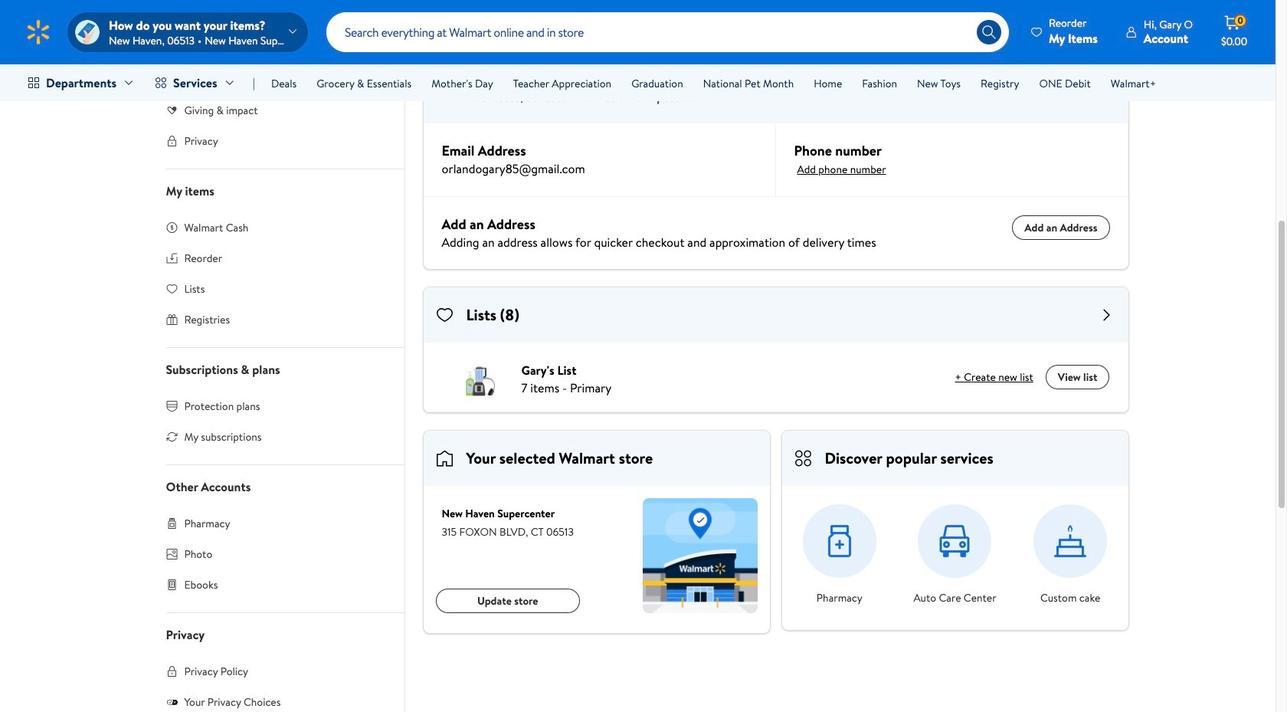 Task type: vqa. For each thing, say whether or not it's contained in the screenshot.
 ICON
yes



Task type: locate. For each thing, give the bounding box(es) containing it.
icon image
[[166, 696, 178, 708]]

 image
[[75, 20, 100, 44]]

walmart homepage image
[[25, 18, 52, 46]]

Walmart Site-Wide search field
[[327, 12, 1009, 52]]

credit/debit card. visa, amex, discover, mastercard, capital one and more accepted image
[[439, 0, 594, 8]]



Task type: describe. For each thing, give the bounding box(es) containing it.
search icon image
[[982, 25, 997, 40]]

Search search field
[[327, 12, 1009, 52]]



